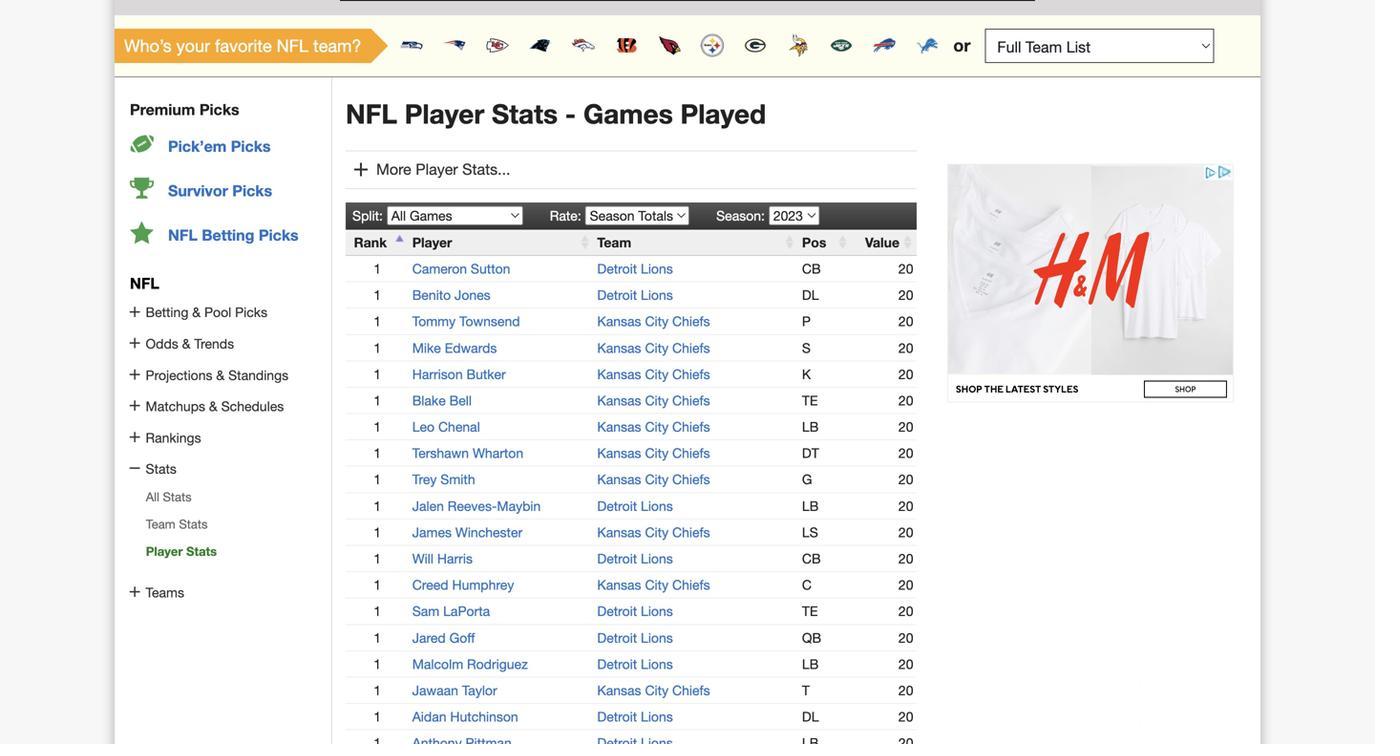 Task type: vqa. For each thing, say whether or not it's contained in the screenshot.


Task type: describe. For each thing, give the bounding box(es) containing it.
picks for survivor picks
[[232, 181, 272, 200]]

team stats
[[146, 517, 208, 532]]

more player stats... main content
[[346, 150, 930, 744]]

james winchester link
[[412, 524, 523, 540]]

player inside player: activate to sort column ascending element
[[412, 234, 452, 250]]

picks inside nfl navigation
[[235, 304, 268, 320]]

lions for malcolm rodriguez
[[641, 656, 673, 672]]

schedules
[[221, 398, 284, 414]]

detroit for malcolm rodriguez
[[597, 656, 637, 672]]

james
[[412, 524, 452, 540]]

1 for aidan
[[374, 709, 381, 725]]

city for p
[[645, 314, 669, 329]]

1 for tershawn
[[374, 445, 381, 461]]

20 for benito jones
[[899, 287, 914, 303]]

stats left -
[[492, 97, 558, 129]]

te for kansas city chiefs
[[802, 393, 818, 408]]

trophy2 image
[[130, 176, 154, 200]]

smith
[[441, 472, 475, 487]]

pick'em
[[168, 137, 227, 155]]

detroit for aidan hutchinson
[[597, 709, 637, 725]]

kansas for blake bell
[[597, 393, 642, 408]]

detroit lions for cameron sutton
[[597, 261, 673, 277]]

kansas city chiefs link for s
[[597, 340, 710, 356]]

hutchinson
[[450, 709, 518, 725]]

matchups & schedules link
[[122, 392, 331, 421]]

cameron
[[412, 261, 467, 277]]

chenal
[[438, 419, 480, 435]]

creed humphrey
[[412, 577, 514, 593]]

all stats link
[[122, 484, 331, 511]]

city for c
[[645, 577, 669, 593]]

kansas for creed humphrey
[[597, 577, 642, 593]]

c
[[802, 577, 812, 593]]

betting inside nfl betting picks link
[[202, 226, 254, 244]]

detroit for benito jones
[[597, 287, 637, 303]]

chiefs for s
[[672, 340, 710, 356]]

15 row from the top
[[346, 598, 917, 625]]

1 for sam
[[374, 603, 381, 619]]

cameron sutton
[[412, 261, 511, 277]]

s
[[802, 340, 811, 356]]

& for standings
[[216, 367, 225, 383]]

city for lb
[[645, 419, 669, 435]]

tershawn
[[412, 445, 469, 461]]

1 for malcolm
[[374, 656, 381, 672]]

ls
[[802, 524, 818, 540]]

jones
[[455, 287, 491, 303]]

malcolm
[[412, 656, 463, 672]]

matchups & schedules
[[146, 398, 284, 414]]

team for team
[[597, 234, 632, 250]]

kansas for trey smith
[[597, 472, 642, 487]]

nfl for nfl player stats - games played
[[346, 97, 397, 129]]

1 for mike
[[374, 340, 381, 356]]

blake
[[412, 393, 446, 408]]

kansas city chiefs link for ls
[[597, 524, 710, 540]]

lions for will harris
[[641, 551, 673, 567]]

1 for leo
[[374, 419, 381, 435]]

aidan hutchinson
[[412, 709, 518, 725]]

detroit image
[[916, 33, 939, 57]]

blake bell link
[[412, 393, 472, 408]]

townsend
[[460, 314, 520, 329]]

will harris
[[412, 551, 473, 567]]

leo
[[412, 419, 435, 435]]

more
[[376, 160, 412, 178]]

20 for aidan hutchinson
[[899, 709, 914, 725]]

city for t
[[645, 683, 669, 698]]

blake bell
[[412, 393, 472, 408]]

1 for cameron
[[374, 261, 381, 277]]

kansas city chiefs for dt
[[597, 445, 710, 461]]

1 for harrison
[[374, 366, 381, 382]]

stats...
[[462, 160, 511, 178]]

picks down survivor picks link
[[259, 226, 299, 244]]

kansas for leo chenal
[[597, 419, 642, 435]]

1 for jalen
[[374, 498, 381, 514]]

rankings
[[146, 430, 201, 446]]

20 for creed humphrey
[[899, 577, 914, 593]]

tershawn wharton
[[412, 445, 524, 461]]

1 for trey
[[374, 472, 381, 487]]

13 row from the top
[[346, 546, 917, 572]]

detroit lions link for aidan hutchinson
[[597, 709, 673, 725]]

20 for tommy townsend
[[899, 314, 914, 329]]

kansas for jawaan taylor
[[597, 683, 642, 698]]

stats link
[[122, 454, 331, 484]]

pos: activate to sort column ascending element
[[799, 230, 852, 256]]

20 for tershawn wharton
[[899, 445, 914, 461]]

minnesota image
[[787, 33, 810, 57]]

cb for will harris
[[802, 551, 821, 567]]

chiefs for ls
[[672, 524, 710, 540]]

sam laporta
[[412, 603, 490, 619]]

20 for leo chenal
[[899, 419, 914, 435]]

detroit lions link for sam laporta
[[597, 603, 673, 619]]

16 row from the top
[[346, 625, 917, 651]]

lions for cameron sutton
[[641, 261, 673, 277]]

or
[[954, 35, 971, 55]]

detroit lions for jalen reeves-maybin
[[597, 498, 673, 514]]

18 row from the top
[[346, 677, 917, 704]]

detroit for sam laporta
[[597, 603, 637, 619]]

player inside player stats link
[[146, 544, 183, 559]]

trey smith
[[412, 472, 475, 487]]

city for dt
[[645, 445, 669, 461]]

new england image
[[443, 33, 467, 57]]

pool
[[204, 304, 231, 320]]

stats up all stats
[[146, 461, 177, 477]]

rank
[[354, 234, 387, 250]]

taylor
[[462, 683, 497, 698]]

19 row from the top
[[346, 704, 917, 730]]

team for team stats
[[146, 517, 176, 532]]

harrison
[[412, 366, 463, 382]]

standings
[[228, 367, 289, 383]]

tershawn wharton link
[[412, 445, 524, 461]]

reeves-
[[448, 498, 497, 514]]

who's
[[124, 36, 172, 56]]

kansas city chiefs for p
[[597, 314, 710, 329]]

1 for benito
[[374, 287, 381, 303]]

kansas city chiefs for ls
[[597, 524, 710, 540]]

4 row from the top
[[346, 308, 917, 335]]

who's your favorite nfl team?
[[124, 36, 361, 56]]

all
[[146, 490, 159, 504]]

kansas for tommy townsend
[[597, 314, 642, 329]]

denver image
[[572, 33, 596, 57]]

chiefs for g
[[672, 472, 710, 487]]

city for k
[[645, 366, 669, 382]]

k
[[802, 366, 811, 382]]

buffalo image
[[873, 33, 896, 57]]

20 for mike edwards
[[899, 340, 914, 356]]

advertisement element
[[947, 164, 1234, 737]]

nfl betting picks
[[168, 226, 299, 244]]

7 row from the top
[[346, 387, 917, 414]]

trey
[[412, 472, 437, 487]]

9 row from the top
[[346, 440, 917, 466]]

laporta
[[443, 603, 490, 619]]

player inside more player stats... link
[[416, 160, 458, 178]]

kansas for mike edwards
[[597, 340, 642, 356]]

creed humphrey link
[[412, 577, 514, 593]]

value: activate to sort column descending element
[[852, 230, 917, 256]]

dt
[[802, 445, 819, 461]]

1 for jawaan
[[374, 683, 381, 698]]

picks for premium picks
[[200, 100, 239, 119]]

chiefs for c
[[672, 577, 710, 593]]

teams link
[[122, 578, 331, 607]]

20 for jalen reeves-maybin
[[899, 498, 914, 514]]

-
[[565, 97, 576, 129]]

player: activate to sort column ascending element
[[409, 230, 594, 256]]

5 row from the top
[[346, 335, 917, 361]]

survivor picks link
[[130, 169, 331, 213]]

bell
[[450, 393, 472, 408]]

jared
[[412, 630, 446, 646]]

seattle image
[[400, 33, 424, 57]]

your
[[176, 36, 210, 56]]

betting & pool picks
[[146, 304, 268, 320]]

maybin
[[497, 498, 541, 514]]

player up more player stats...
[[405, 97, 485, 129]]

jared goff link
[[412, 630, 475, 646]]

leo chenal link
[[412, 419, 480, 435]]



Task type: locate. For each thing, give the bounding box(es) containing it.
18 20 from the top
[[899, 709, 914, 725]]

lb
[[802, 419, 819, 435], [802, 498, 819, 514], [802, 656, 819, 672]]

20 row from the top
[[346, 730, 917, 744]]

kansas city chiefs link for t
[[597, 683, 710, 698]]

8 1 from the top
[[374, 445, 381, 461]]

4 lions from the top
[[641, 551, 673, 567]]

7 detroit from the top
[[597, 656, 637, 672]]

team inside "element"
[[597, 234, 632, 250]]

8 city from the top
[[645, 524, 669, 540]]

picks up survivor picks link
[[231, 137, 271, 155]]

green bay image
[[744, 33, 767, 57]]

14 row from the top
[[346, 572, 917, 598]]

0 vertical spatial cb
[[802, 261, 821, 277]]

6 kansas from the top
[[597, 445, 642, 461]]

& inside 'link'
[[216, 367, 225, 383]]

17 row from the top
[[346, 651, 917, 677]]

5 chiefs from the top
[[672, 419, 710, 435]]

6 detroit lions link from the top
[[597, 630, 673, 646]]

team
[[597, 234, 632, 250], [146, 517, 176, 532]]

kansas city chiefs link for p
[[597, 314, 710, 329]]

jalen reeves-maybin link
[[412, 498, 541, 514]]

detroit lions
[[597, 261, 673, 277], [597, 287, 673, 303], [597, 498, 673, 514], [597, 551, 673, 567], [597, 603, 673, 619], [597, 630, 673, 646], [597, 656, 673, 672], [597, 709, 673, 725]]

1 lions from the top
[[641, 261, 673, 277]]

20 for blake bell
[[899, 393, 914, 408]]

8 detroit lions link from the top
[[597, 709, 673, 725]]

city for te
[[645, 393, 669, 408]]

2 row from the top
[[346, 256, 917, 282]]

11 row from the top
[[346, 493, 917, 519]]

team inside nfl navigation
[[146, 517, 176, 532]]

player
[[405, 97, 485, 129], [416, 160, 458, 178], [412, 234, 452, 250], [146, 544, 183, 559]]

1 horizontal spatial team
[[597, 234, 632, 250]]

3 row from the top
[[346, 282, 917, 308]]

kansas city chiefs for lb
[[597, 419, 710, 435]]

0 horizontal spatial betting
[[146, 304, 189, 320]]

nfl player stats - games played
[[346, 97, 766, 129]]

creed
[[412, 577, 449, 593]]

10 20 from the top
[[899, 498, 914, 514]]

nfl inside nfl navigation
[[130, 274, 159, 292]]

7 kansas from the top
[[597, 472, 642, 487]]

carolina image
[[529, 33, 553, 57]]

1 horizontal spatial betting
[[202, 226, 254, 244]]

3 city from the top
[[645, 366, 669, 382]]

dl down t
[[802, 709, 819, 725]]

kansas city chiefs link for c
[[597, 577, 710, 593]]

7 lions from the top
[[641, 656, 673, 672]]

trey smith link
[[412, 472, 475, 487]]

stats down team stats
[[186, 544, 217, 559]]

lb for leo chenal
[[802, 419, 819, 435]]

10 kansas city chiefs link from the top
[[597, 683, 710, 698]]

4 detroit from the top
[[597, 551, 637, 567]]

team?
[[313, 36, 361, 56]]

pick'em picks
[[168, 137, 271, 155]]

picks up nfl betting picks
[[232, 181, 272, 200]]

humphrey
[[452, 577, 514, 593]]

4 kansas from the top
[[597, 393, 642, 408]]

lions for aidan hutchinson
[[641, 709, 673, 725]]

chiefs for k
[[672, 366, 710, 382]]

detroit lions link for benito jones
[[597, 287, 673, 303]]

8 detroit lions from the top
[[597, 709, 673, 725]]

chiefs for dt
[[672, 445, 710, 461]]

cincinnati image
[[615, 33, 639, 57]]

3 lions from the top
[[641, 498, 673, 514]]

lions
[[641, 261, 673, 277], [641, 287, 673, 303], [641, 498, 673, 514], [641, 551, 673, 567], [641, 603, 673, 619], [641, 630, 673, 646], [641, 656, 673, 672], [641, 709, 673, 725]]

5 kansas city chiefs link from the top
[[597, 419, 710, 435]]

odds & trends
[[146, 336, 234, 352]]

picks up the "pick'em picks"
[[200, 100, 239, 119]]

& right odds
[[182, 336, 191, 352]]

nfl betting picks link
[[130, 213, 331, 257]]

odds
[[146, 336, 178, 352]]

6 row from the top
[[346, 361, 917, 387]]

winchester
[[456, 524, 523, 540]]

kansas city chiefs link for k
[[597, 366, 710, 382]]

15 20 from the top
[[899, 630, 914, 646]]

favorite
[[215, 36, 272, 56]]

nfl
[[277, 36, 309, 56], [346, 97, 397, 129], [168, 226, 198, 244], [130, 274, 159, 292]]

7 kansas city chiefs from the top
[[597, 472, 710, 487]]

0 vertical spatial lb
[[802, 419, 819, 435]]

aidan hutchinson link
[[412, 709, 518, 725]]

1 detroit lions link from the top
[[597, 261, 673, 277]]

projections & standings
[[146, 367, 289, 383]]

detroit lions for malcolm rodriguez
[[597, 656, 673, 672]]

& left pool
[[192, 304, 201, 320]]

5 city from the top
[[645, 419, 669, 435]]

1 vertical spatial cb
[[802, 551, 821, 567]]

2 1 from the top
[[374, 287, 381, 303]]

jared goff
[[412, 630, 475, 646]]

malcolm rodriguez
[[412, 656, 528, 672]]

kansas city chiefs link for lb
[[597, 419, 710, 435]]

5 kansas city chiefs from the top
[[597, 419, 710, 435]]

kansas for tershawn wharton
[[597, 445, 642, 461]]

20 for sam laporta
[[899, 603, 914, 619]]

1 20 from the top
[[899, 261, 914, 277]]

8 20 from the top
[[899, 445, 914, 461]]

8 lions from the top
[[641, 709, 673, 725]]

g
[[802, 472, 813, 487]]

team: activate to sort column ascending element
[[594, 230, 799, 256]]

1 row from the top
[[346, 230, 917, 256]]

kasnas city image
[[486, 33, 510, 57]]

8 detroit from the top
[[597, 709, 637, 725]]

3 20 from the top
[[899, 314, 914, 329]]

arizona image
[[658, 33, 682, 57]]

pittsburgh image
[[701, 33, 724, 57]]

kansas city chiefs link for g
[[597, 472, 710, 487]]

& for trends
[[182, 336, 191, 352]]

2 lions from the top
[[641, 287, 673, 303]]

more player stats...
[[376, 160, 511, 178]]

1 for creed
[[374, 577, 381, 593]]

split:
[[353, 208, 387, 223]]

butker
[[467, 366, 506, 382]]

betting down survivor picks link
[[202, 226, 254, 244]]

lions for jared goff
[[641, 630, 673, 646]]

cb down pos
[[802, 261, 821, 277]]

2 kansas city chiefs from the top
[[597, 340, 710, 356]]

james winchester
[[412, 524, 523, 540]]

20 for trey smith
[[899, 472, 914, 487]]

games
[[584, 97, 673, 129]]

will harris link
[[412, 551, 473, 567]]

detroit lions for benito jones
[[597, 287, 673, 303]]

te down k
[[802, 393, 818, 408]]

dl for benito jones
[[802, 287, 819, 303]]

kansas city chiefs for te
[[597, 393, 710, 408]]

nfl for nfl
[[130, 274, 159, 292]]

14 1 from the top
[[374, 603, 381, 619]]

nfl right star full2 image
[[168, 226, 198, 244]]

4 detroit lions link from the top
[[597, 551, 673, 567]]

0 vertical spatial te
[[802, 393, 818, 408]]

1 1 from the top
[[374, 261, 381, 277]]

t
[[802, 683, 810, 698]]

9 chiefs from the top
[[672, 577, 710, 593]]

detroit for jalen reeves-maybin
[[597, 498, 637, 514]]

jawaan taylor
[[412, 683, 497, 698]]

detroit lions for will harris
[[597, 551, 673, 567]]

stats for player stats
[[186, 544, 217, 559]]

all stats
[[146, 490, 192, 504]]

detroit for cameron sutton
[[597, 261, 637, 277]]

1 vertical spatial te
[[802, 603, 818, 619]]

tommy
[[412, 314, 456, 329]]

p
[[802, 314, 811, 329]]

lb for jalen reeves-maybin
[[802, 498, 819, 514]]

& for pool
[[192, 304, 201, 320]]

aidan
[[412, 709, 447, 725]]

kansas city chiefs for g
[[597, 472, 710, 487]]

played
[[681, 97, 766, 129]]

projections
[[146, 367, 213, 383]]

mike edwards link
[[412, 340, 497, 356]]

team down all stats
[[146, 517, 176, 532]]

2 lb from the top
[[802, 498, 819, 514]]

grid inside more player stats... main content
[[346, 230, 917, 744]]

nfl down star full2 image
[[130, 274, 159, 292]]

8 row from the top
[[346, 414, 917, 440]]

harrison butker link
[[412, 366, 506, 382]]

6 lions from the top
[[641, 630, 673, 646]]

picks for pick'em picks
[[231, 137, 271, 155]]

7 1 from the top
[[374, 419, 381, 435]]

1 city from the top
[[645, 314, 669, 329]]

8 chiefs from the top
[[672, 524, 710, 540]]

20 for malcolm rodriguez
[[899, 656, 914, 672]]

stats right all
[[163, 490, 192, 504]]

5 kansas from the top
[[597, 419, 642, 435]]

team down more player stats... link
[[597, 234, 632, 250]]

pos
[[802, 234, 827, 250]]

nfl up the more
[[346, 97, 397, 129]]

grid
[[346, 230, 917, 744]]

2 detroit lions from the top
[[597, 287, 673, 303]]

& down projections & standings
[[209, 398, 218, 414]]

matchups
[[146, 398, 205, 414]]

betting up odds
[[146, 304, 189, 320]]

rankings link
[[122, 423, 331, 452]]

city for g
[[645, 472, 669, 487]]

3 detroit lions from the top
[[597, 498, 673, 514]]

kansas city chiefs link for te
[[597, 393, 710, 408]]

edwards
[[445, 340, 497, 356]]

chiefs for lb
[[672, 419, 710, 435]]

rate:
[[550, 208, 585, 223]]

detroit
[[597, 261, 637, 277], [597, 287, 637, 303], [597, 498, 637, 514], [597, 551, 637, 567], [597, 603, 637, 619], [597, 630, 637, 646], [597, 656, 637, 672], [597, 709, 637, 725]]

detroit for jared goff
[[597, 630, 637, 646]]

5 20 from the top
[[899, 366, 914, 382]]

will
[[412, 551, 434, 567]]

tommy townsend link
[[412, 314, 520, 329]]

cb for cameron sutton
[[802, 261, 821, 277]]

projections & standings link
[[122, 360, 331, 390]]

6 chiefs from the top
[[672, 445, 710, 461]]

te up qb
[[802, 603, 818, 619]]

player right the more
[[416, 160, 458, 178]]

survivor picks
[[168, 181, 272, 200]]

dl up p
[[802, 287, 819, 303]]

&
[[192, 304, 201, 320], [182, 336, 191, 352], [216, 367, 225, 383], [209, 398, 218, 414]]

2 20 from the top
[[899, 287, 914, 303]]

te for detroit lions
[[802, 603, 818, 619]]

teams
[[146, 585, 184, 600]]

detroit lions link for jared goff
[[597, 630, 673, 646]]

6 kansas city chiefs link from the top
[[597, 445, 710, 461]]

stats for all stats
[[163, 490, 192, 504]]

0 vertical spatial dl
[[802, 287, 819, 303]]

1 vertical spatial betting
[[146, 304, 189, 320]]

nfl left team?
[[277, 36, 309, 56]]

3 1 from the top
[[374, 314, 381, 329]]

0 vertical spatial betting
[[202, 226, 254, 244]]

mike
[[412, 340, 441, 356]]

betting inside betting & pool picks link
[[146, 304, 189, 320]]

detroit for will harris
[[597, 551, 637, 567]]

15 1 from the top
[[374, 630, 381, 646]]

20 for jared goff
[[899, 630, 914, 646]]

8 kansas from the top
[[597, 524, 642, 540]]

3 kansas city chiefs from the top
[[597, 366, 710, 382]]

team stats link
[[122, 511, 331, 538]]

4 detroit lions from the top
[[597, 551, 673, 567]]

detroit lions for sam laporta
[[597, 603, 673, 619]]

tommy townsend
[[412, 314, 520, 329]]

1 vertical spatial team
[[146, 517, 176, 532]]

6 1 from the top
[[374, 393, 381, 408]]

detroit lions for aidan hutchinson
[[597, 709, 673, 725]]

2 kansas city chiefs link from the top
[[597, 340, 710, 356]]

7 detroit lions from the top
[[597, 656, 673, 672]]

kansas city chiefs for s
[[597, 340, 710, 356]]

qb
[[802, 630, 822, 646]]

2 kansas from the top
[[597, 340, 642, 356]]

lb down qb
[[802, 656, 819, 672]]

sam laporta link
[[412, 603, 490, 619]]

nfl for nfl betting picks
[[168, 226, 198, 244]]

1 vertical spatial lb
[[802, 498, 819, 514]]

2 detroit lions link from the top
[[597, 287, 673, 303]]

harrison butker
[[412, 366, 506, 382]]

rodriguez
[[467, 656, 528, 672]]

star full2 image
[[130, 221, 154, 244]]

1 for jared
[[374, 630, 381, 646]]

kansas city chiefs for k
[[597, 366, 710, 382]]

10 chiefs from the top
[[672, 683, 710, 698]]

premium
[[130, 100, 195, 119]]

1 chiefs from the top
[[672, 314, 710, 329]]

20 for cameron sutton
[[899, 261, 914, 277]]

pick'em picks link
[[130, 124, 331, 169]]

stats for team stats
[[179, 517, 208, 532]]

chiefs for te
[[672, 393, 710, 408]]

grid containing rank
[[346, 230, 917, 744]]

chiefs for p
[[672, 314, 710, 329]]

1 for blake
[[374, 393, 381, 408]]

city for s
[[645, 340, 669, 356]]

6 detroit lions from the top
[[597, 630, 673, 646]]

kansas city chiefs for c
[[597, 577, 710, 593]]

5 detroit lions link from the top
[[597, 603, 673, 619]]

17 20 from the top
[[899, 683, 914, 698]]

player down team stats
[[146, 544, 183, 559]]

survivor
[[168, 181, 228, 200]]

1 vertical spatial dl
[[802, 709, 819, 725]]

football image
[[130, 132, 154, 156]]

20 for will harris
[[899, 551, 914, 567]]

city for ls
[[645, 524, 669, 540]]

3 detroit from the top
[[597, 498, 637, 514]]

detroit lions link for will harris
[[597, 551, 673, 567]]

10 1 from the top
[[374, 498, 381, 514]]

1 te from the top
[[802, 393, 818, 408]]

1 lb from the top
[[802, 419, 819, 435]]

lb up dt
[[802, 419, 819, 435]]

6 20 from the top
[[899, 393, 914, 408]]

betting & pool picks link
[[122, 298, 331, 327]]

10 kansas from the top
[[597, 683, 642, 698]]

& for schedules
[[209, 398, 218, 414]]

lb up ls at the bottom of the page
[[802, 498, 819, 514]]

7 20 from the top
[[899, 419, 914, 435]]

jawaan taylor link
[[412, 683, 497, 698]]

chiefs for t
[[672, 683, 710, 698]]

2 chiefs from the top
[[672, 340, 710, 356]]

player up cameron on the left top of the page
[[412, 234, 452, 250]]

odds & trends link
[[122, 329, 331, 358]]

13 20 from the top
[[899, 577, 914, 593]]

nfl inside nfl betting picks link
[[168, 226, 198, 244]]

7 chiefs from the top
[[672, 472, 710, 487]]

5 lions from the top
[[641, 603, 673, 619]]

lions for sam laporta
[[641, 603, 673, 619]]

kansas for james winchester
[[597, 524, 642, 540]]

detroit lions for jared goff
[[597, 630, 673, 646]]

4 1 from the top
[[374, 340, 381, 356]]

kansas city chiefs link for dt
[[597, 445, 710, 461]]

12 row from the top
[[346, 519, 917, 546]]

sutton
[[471, 261, 511, 277]]

sam
[[412, 603, 440, 619]]

picks right pool
[[235, 304, 268, 320]]

1 for james
[[374, 524, 381, 540]]

2 cb from the top
[[802, 551, 821, 567]]

player stats link
[[122, 538, 331, 566]]

12 20 from the top
[[899, 551, 914, 567]]

rank: activate to sort column descending element
[[346, 230, 409, 256]]

ny jets image
[[830, 33, 853, 57]]

goff
[[450, 630, 475, 646]]

9 kansas city chiefs from the top
[[597, 577, 710, 593]]

1 cb from the top
[[802, 261, 821, 277]]

nfl navigation
[[122, 257, 331, 607]]

2 vertical spatial lb
[[802, 656, 819, 672]]

0 vertical spatial team
[[597, 234, 632, 250]]

9 city from the top
[[645, 577, 669, 593]]

detroit lions link for cameron sutton
[[597, 261, 673, 277]]

18 1 from the top
[[374, 709, 381, 725]]

& up matchups & schedules
[[216, 367, 225, 383]]

malcolm rodriguez link
[[412, 656, 528, 672]]

detroit lions link
[[597, 261, 673, 277], [597, 287, 673, 303], [597, 498, 673, 514], [597, 551, 673, 567], [597, 603, 673, 619], [597, 630, 673, 646], [597, 656, 673, 672], [597, 709, 673, 725]]

stats up player stats
[[179, 517, 208, 532]]

5 detroit lions from the top
[[597, 603, 673, 619]]

premium picks
[[130, 100, 239, 119]]

kansas
[[597, 314, 642, 329], [597, 340, 642, 356], [597, 366, 642, 382], [597, 393, 642, 408], [597, 419, 642, 435], [597, 445, 642, 461], [597, 472, 642, 487], [597, 524, 642, 540], [597, 577, 642, 593], [597, 683, 642, 698]]

13 1 from the top
[[374, 577, 381, 593]]

benito jones link
[[412, 287, 491, 303]]

cb down ls at the bottom of the page
[[802, 551, 821, 567]]

te
[[802, 393, 818, 408], [802, 603, 818, 619]]

0 horizontal spatial team
[[146, 517, 176, 532]]

row containing rank
[[346, 230, 917, 256]]

7 city from the top
[[645, 472, 669, 487]]

benito jones
[[412, 287, 491, 303]]

10 row from the top
[[346, 466, 917, 493]]

row
[[346, 230, 917, 256], [346, 256, 917, 282], [346, 282, 917, 308], [346, 308, 917, 335], [346, 335, 917, 361], [346, 361, 917, 387], [346, 387, 917, 414], [346, 414, 917, 440], [346, 440, 917, 466], [346, 466, 917, 493], [346, 493, 917, 519], [346, 519, 917, 546], [346, 546, 917, 572], [346, 572, 917, 598], [346, 598, 917, 625], [346, 625, 917, 651], [346, 651, 917, 677], [346, 677, 917, 704], [346, 704, 917, 730], [346, 730, 917, 744]]

jawaan
[[412, 683, 458, 698]]



